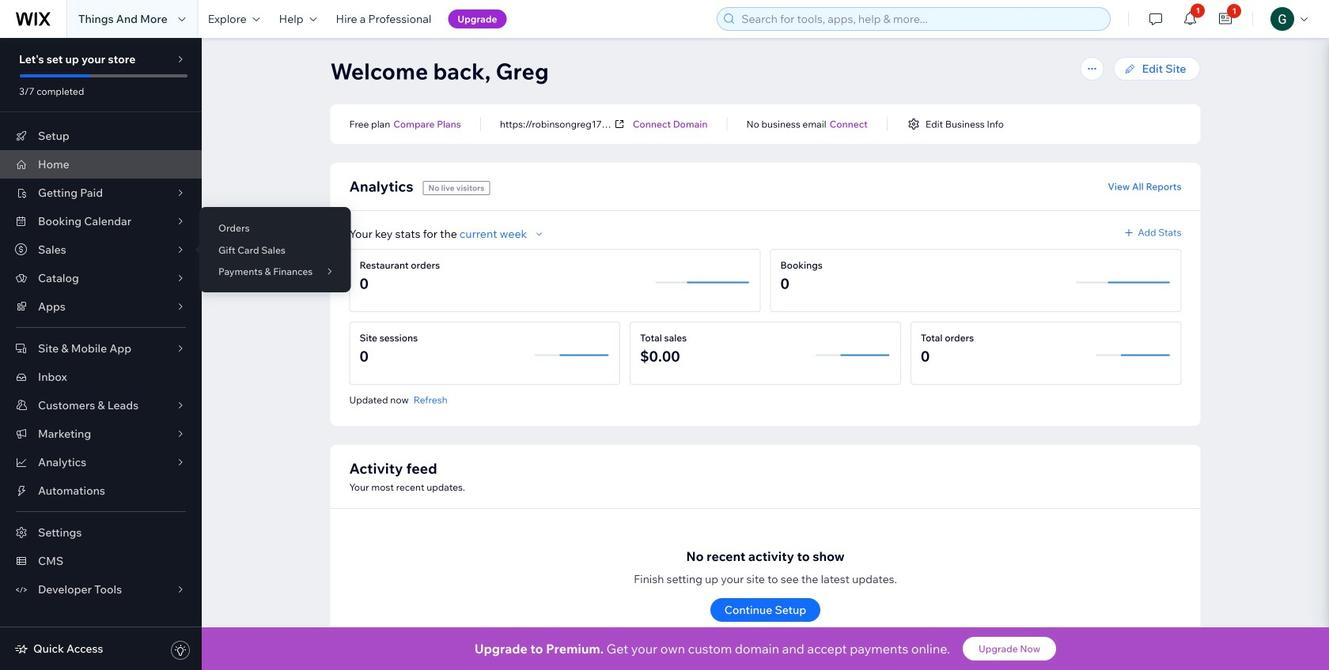 Task type: locate. For each thing, give the bounding box(es) containing it.
Search for tools, apps, help & more... field
[[737, 8, 1106, 30]]

sidebar element
[[0, 38, 202, 671]]



Task type: vqa. For each thing, say whether or not it's contained in the screenshot.
Site corresponding to My Site
no



